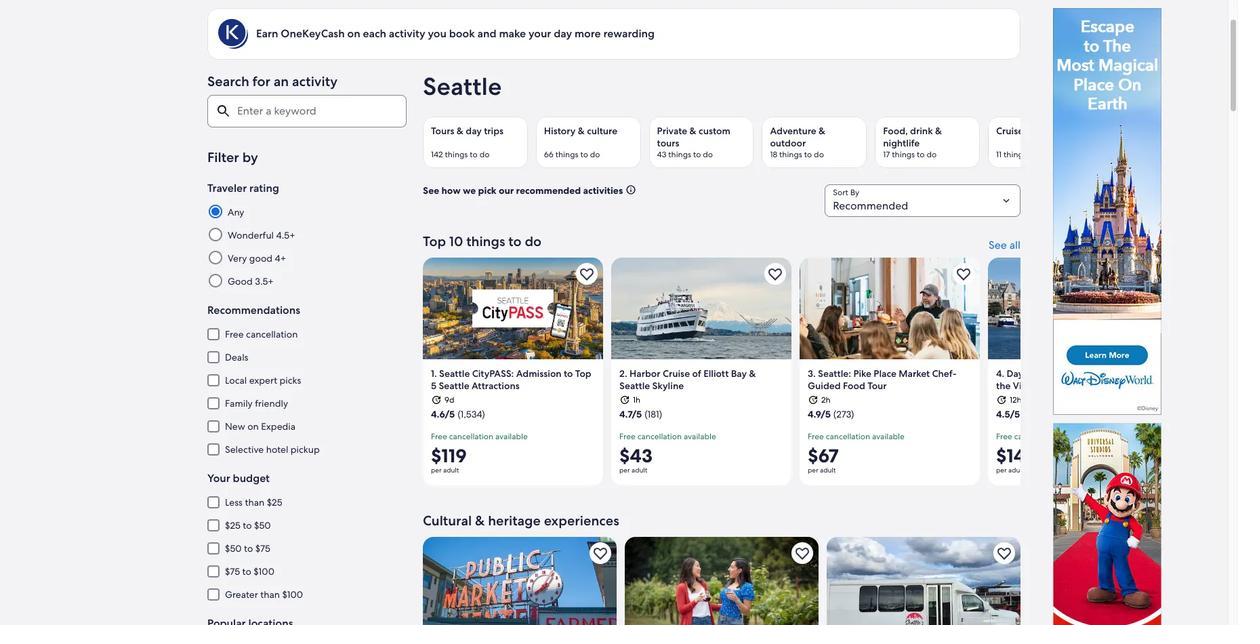 Task type: locate. For each thing, give the bounding box(es) containing it.
medium image for save activity pike place market tasting tour option at left's medium icon
[[593, 545, 609, 562]]

1 next image from the top
[[1013, 134, 1029, 151]]

seattle up 1h
[[620, 379, 650, 392]]

0 horizontal spatial tours
[[657, 137, 680, 149]]

1 vertical spatial $50
[[225, 542, 242, 555]]

0 horizontal spatial see
[[423, 184, 440, 197]]

$25
[[267, 496, 282, 508], [225, 519, 241, 532]]

4.7/5 (181)
[[620, 408, 662, 420]]

4. daytrip from seattle to victoria on the victoria clipper
[[997, 367, 1156, 392]]

victoria right clipper
[[1109, 367, 1143, 379]]

per inside free cancellation available $43 per adult
[[620, 466, 630, 474]]

& for cultural & heritage experiences
[[475, 512, 485, 530]]

& right cultural
[[475, 512, 485, 530]]

available inside free cancellation available $67 per adult
[[873, 431, 905, 442]]

tours inside 'private & custom tours 43 things to do'
[[657, 137, 680, 149]]

for
[[253, 73, 271, 90]]

activity up enter a keyword text field on the top left of page
[[292, 73, 338, 90]]

do down custom
[[703, 149, 713, 160]]

medium image
[[579, 266, 595, 282], [767, 266, 784, 282], [593, 545, 609, 562], [795, 545, 811, 562], [997, 545, 1013, 562]]

to down drink
[[917, 149, 925, 160]]

rewarding
[[604, 26, 655, 41]]

1 horizontal spatial $25
[[267, 496, 282, 508]]

free inside free cancellation available $119 per adult
[[431, 431, 447, 442]]

top left 2.
[[575, 367, 592, 379]]

next image right 4.
[[1013, 364, 1029, 380]]

top 10 things to do
[[423, 233, 542, 250]]

0 vertical spatial activity
[[389, 26, 426, 41]]

& right bay
[[749, 367, 756, 379]]

to inside 1. seattle citypass: admission to top 5 seattle attractions
[[564, 367, 573, 379]]

1 vertical spatial activity
[[292, 73, 338, 90]]

available down tour
[[873, 431, 905, 442]]

$100 right the greater
[[282, 589, 303, 601]]

$25 down 'less'
[[225, 519, 241, 532]]

do right outdoor
[[814, 149, 824, 160]]

see how we pick our recommended activities link
[[423, 184, 637, 197]]

1 horizontal spatial $50
[[254, 519, 271, 532]]

2 next image from the top
[[1013, 364, 1029, 380]]

medium image for save activity harbor cruise of elliott bay & seattle skyline 'checkbox'
[[767, 266, 784, 282]]

all
[[1010, 238, 1021, 252]]

cruises & boat tours
[[997, 125, 1084, 137]]

activity
[[389, 26, 426, 41], [292, 73, 338, 90]]

cruises
[[997, 125, 1028, 137]]

free for $43
[[620, 431, 636, 442]]

medium image for save activity snoqualmie falls & seattle winery tour option
[[795, 545, 811, 562]]

1 vertical spatial $100
[[282, 589, 303, 601]]

66 things to do
[[544, 149, 600, 160]]

4.6/5
[[431, 408, 455, 420]]

next image right 11
[[1013, 134, 1029, 151]]

free up $119
[[431, 431, 447, 442]]

greater than $100
[[225, 589, 303, 601]]

$50
[[254, 519, 271, 532], [225, 542, 242, 555]]

see left all
[[989, 238, 1007, 252]]

xsmall image for $43
[[620, 394, 631, 405]]

adult down 4.7/5 (181)
[[632, 466, 648, 474]]

picks
[[280, 374, 301, 386]]

free for $119
[[431, 431, 447, 442]]

xsmall image
[[626, 184, 637, 195], [808, 394, 819, 405], [997, 394, 1008, 405]]

0 horizontal spatial xsmall image
[[626, 184, 637, 195]]

9d
[[445, 394, 455, 405]]

do down drink
[[927, 149, 937, 160]]

xsmall image left 12h
[[997, 394, 1008, 405]]

1 horizontal spatial see
[[989, 238, 1007, 252]]

next image
[[1013, 134, 1029, 151], [1013, 364, 1029, 380]]

available for $141
[[1061, 431, 1093, 442]]

per down the 4.7/5
[[620, 466, 630, 474]]

$75 up the greater
[[225, 565, 240, 578]]

0 vertical spatial $50
[[254, 519, 271, 532]]

seattle inside 4. daytrip from seattle to victoria on the victoria clipper
[[1065, 367, 1096, 379]]

0 vertical spatial $100
[[254, 565, 275, 578]]

things right 17
[[892, 149, 915, 160]]

1 vertical spatial on
[[1145, 367, 1156, 379]]

2 adult from the left
[[632, 466, 648, 474]]

traveler rating
[[207, 181, 279, 195]]

free for $141
[[997, 431, 1013, 442]]

Save activity Pike Place Market Tasting Tour checkbox
[[590, 543, 612, 564]]

1 available from the left
[[496, 431, 528, 442]]

0 horizontal spatial day
[[466, 125, 482, 137]]

top
[[423, 233, 446, 250], [575, 367, 592, 379]]

than right the greater
[[260, 589, 280, 601]]

free inside 'free cancellation available $141 per adult'
[[997, 431, 1013, 442]]

culture
[[587, 125, 618, 137]]

than for $100
[[260, 589, 280, 601]]

0 vertical spatial see
[[423, 184, 440, 197]]

citypass:
[[472, 367, 514, 379]]

per inside 'free cancellation available $141 per adult'
[[997, 466, 1007, 474]]

day
[[554, 26, 572, 41], [466, 125, 482, 137]]

Save activity Seattle: Pike Place Market Chef-Guided Food Tour checkbox
[[953, 263, 975, 285]]

activity left you
[[389, 26, 426, 41]]

adult for $141
[[1009, 466, 1025, 474]]

we
[[463, 184, 476, 197]]

$100
[[254, 565, 275, 578], [282, 589, 303, 601]]

to down cruises & boat tours
[[1029, 149, 1037, 160]]

heritage
[[488, 512, 541, 530]]

0 vertical spatial than
[[245, 496, 265, 508]]

xsmall image right activities
[[626, 184, 637, 195]]

to down adventure
[[805, 149, 812, 160]]

clipper
[[1049, 379, 1081, 392]]

adult inside free cancellation available $67 per adult
[[820, 466, 836, 474]]

$100 up greater than $100
[[254, 565, 275, 578]]

do
[[480, 149, 490, 160], [590, 149, 600, 160], [703, 149, 713, 160], [814, 149, 824, 160], [927, 149, 937, 160], [1039, 149, 1049, 160], [525, 233, 542, 250]]

0 horizontal spatial $100
[[254, 565, 275, 578]]

available inside free cancellation available $43 per adult
[[684, 431, 716, 442]]

1 horizontal spatial $75
[[255, 542, 270, 555]]

per down 4.9 out of 5 with 273 reviews element
[[808, 466, 819, 474]]

filter
[[207, 148, 239, 166]]

1 vertical spatial than
[[260, 589, 280, 601]]

than
[[245, 496, 265, 508], [260, 589, 280, 601]]

cancellation inside 'free cancellation available $141 per adult'
[[1015, 431, 1059, 442]]

from
[[1042, 367, 1063, 379]]

(181)
[[645, 408, 662, 420]]

3 per from the left
[[808, 466, 819, 474]]

free inside free cancellation available $67 per adult
[[808, 431, 824, 442]]

4.5 out of 5 with 208 reviews element
[[997, 408, 1020, 420]]

very good 4+
[[228, 252, 286, 264]]

top left the 10
[[423, 233, 446, 250]]

4.7 out of 5 with 181 reviews element
[[620, 408, 642, 420]]

cancellation down recommendations
[[246, 328, 298, 340]]

4 available from the left
[[1061, 431, 1093, 442]]

0 vertical spatial $75
[[255, 542, 270, 555]]

adult down 4.5 out of 5 with 208 reviews element
[[1009, 466, 1025, 474]]

18
[[770, 149, 778, 160]]

0 vertical spatial $25
[[267, 496, 282, 508]]

xsmall image left 1h
[[620, 394, 631, 405]]

1 vertical spatial next image
[[1013, 364, 1029, 380]]

friendly
[[255, 397, 288, 410]]

things right the 18
[[780, 149, 803, 160]]

free for $67
[[808, 431, 824, 442]]

tours right "boat"
[[1062, 125, 1084, 137]]

good 3.5+
[[228, 275, 274, 287]]

per
[[431, 466, 442, 474], [620, 466, 630, 474], [808, 466, 819, 474], [997, 466, 1007, 474]]

things right the 10
[[467, 233, 505, 250]]

0 horizontal spatial top
[[423, 233, 446, 250]]

142
[[431, 149, 443, 160]]

1 vertical spatial $25
[[225, 519, 241, 532]]

1 xsmall image from the left
[[431, 394, 442, 405]]

seattle up tours & day trips
[[423, 71, 502, 102]]

our
[[499, 184, 514, 197]]

11 things to do
[[997, 149, 1049, 160]]

free up $141
[[997, 431, 1013, 442]]

to down custom
[[694, 149, 701, 160]]

adventure & outdoor 18 things to do
[[770, 125, 826, 160]]

per up cultural
[[431, 466, 442, 474]]

attractions
[[472, 379, 520, 392]]

cancellation down (181)
[[638, 431, 682, 442]]

cancellation inside free cancellation available $43 per adult
[[638, 431, 682, 442]]

& inside 2. harbor cruise of elliott bay & seattle skyline
[[749, 367, 756, 379]]

more
[[575, 26, 601, 41]]

than for $25
[[245, 496, 265, 508]]

xsmall image for $67
[[808, 394, 819, 405]]

2 horizontal spatial xsmall image
[[997, 394, 1008, 405]]

& inside adventure & outdoor 18 things to do
[[819, 125, 826, 137]]

& right drink
[[936, 125, 943, 137]]

& left "boat"
[[1030, 125, 1037, 137]]

available inside 'free cancellation available $141 per adult'
[[1061, 431, 1093, 442]]

0 vertical spatial top
[[423, 233, 446, 250]]

to inside adventure & outdoor 18 things to do
[[805, 149, 812, 160]]

available down attractions
[[496, 431, 528, 442]]

1 vertical spatial $75
[[225, 565, 240, 578]]

nightlife
[[884, 137, 920, 149]]

& for private & custom tours 43 things to do
[[690, 125, 697, 137]]

0 vertical spatial on
[[347, 26, 360, 41]]

seattle citypass: admission to top 5 seattle attractions image
[[423, 258, 603, 359]]

wonderful 4.5+
[[228, 229, 295, 241]]

free inside free cancellation available $43 per adult
[[620, 431, 636, 442]]

expedia
[[261, 420, 296, 433]]

1 horizontal spatial $100
[[282, 589, 303, 601]]

1 horizontal spatial xsmall image
[[620, 394, 631, 405]]

seattle right 'from'
[[1065, 367, 1096, 379]]

1 horizontal spatial activity
[[389, 26, 426, 41]]

& right adventure
[[819, 125, 826, 137]]

3.
[[808, 367, 816, 379]]

2h
[[822, 394, 831, 405]]

1 horizontal spatial on
[[347, 26, 360, 41]]

free up $67
[[808, 431, 824, 442]]

Save activity Snoqualmie Falls & Seattle Winery Tour checkbox
[[792, 543, 814, 564]]

to
[[470, 149, 478, 160], [581, 149, 588, 160], [694, 149, 701, 160], [805, 149, 812, 160], [917, 149, 925, 160], [1029, 149, 1037, 160], [509, 233, 522, 250], [564, 367, 573, 379], [1098, 367, 1107, 379], [243, 519, 252, 532], [244, 542, 253, 555], [242, 565, 251, 578]]

4.9 out of 5 with 273 reviews element
[[808, 408, 831, 420]]

do down see how we pick our recommended activities link
[[525, 233, 542, 250]]

to right admission
[[564, 367, 573, 379]]

medium image for save activity harbor cruise of elliott bay & seattle skyline 'checkbox''s medium icon
[[767, 266, 784, 282]]

& right tours
[[457, 125, 464, 137]]

medium image
[[579, 266, 595, 282], [767, 266, 784, 282], [956, 266, 972, 282], [956, 266, 972, 282], [593, 545, 609, 562], [795, 545, 811, 562], [997, 545, 1013, 562]]

private
[[657, 125, 688, 137]]

adult inside 'free cancellation available $141 per adult'
[[1009, 466, 1025, 474]]

0 horizontal spatial xsmall image
[[431, 394, 442, 405]]

1 vertical spatial top
[[575, 367, 592, 379]]

3 adult from the left
[[820, 466, 836, 474]]

medium image for save activity seattle: pike place market chef-guided food tour checkbox
[[956, 266, 972, 282]]

available down 2. harbor cruise of elliott bay & seattle skyline
[[684, 431, 716, 442]]

see left how on the left top of the page
[[423, 184, 440, 197]]

1.
[[431, 367, 437, 379]]

4 adult from the left
[[1009, 466, 1025, 474]]

adult up cultural
[[443, 466, 459, 474]]

$25 down budget
[[267, 496, 282, 508]]

1 per from the left
[[431, 466, 442, 474]]

recommended
[[516, 184, 581, 197]]

cancellation
[[246, 328, 298, 340], [449, 431, 494, 442], [638, 431, 682, 442], [826, 431, 871, 442], [1015, 431, 1059, 442]]

&
[[457, 125, 464, 137], [578, 125, 585, 137], [690, 125, 697, 137], [819, 125, 826, 137], [936, 125, 943, 137], [1030, 125, 1037, 137], [749, 367, 756, 379], [475, 512, 485, 530]]

food,
[[884, 125, 908, 137]]

cancellation inside free cancellation available $119 per adult
[[449, 431, 494, 442]]

1 vertical spatial see
[[989, 238, 1007, 252]]

Save activity 3 Hour Seattle City Tour checkbox
[[994, 543, 1016, 564]]

available down clipper
[[1061, 431, 1093, 442]]

book
[[449, 26, 475, 41]]

earn
[[256, 26, 278, 41]]

good
[[228, 275, 253, 287]]

1 horizontal spatial xsmall image
[[808, 394, 819, 405]]

$50 down the less than $25
[[254, 519, 271, 532]]

seattle inside 2. harbor cruise of elliott bay & seattle skyline
[[620, 379, 650, 392]]

xsmall image
[[431, 394, 442, 405], [620, 394, 631, 405]]

tours left custom
[[657, 137, 680, 149]]

& for tours & day trips
[[457, 125, 464, 137]]

3 available from the left
[[873, 431, 905, 442]]

available for $43
[[684, 431, 716, 442]]

per inside free cancellation available $119 per adult
[[431, 466, 442, 474]]

xsmall image for $141
[[997, 394, 1008, 405]]

per down 4.5 out of 5 with 208 reviews element
[[997, 466, 1007, 474]]

2 xsmall image from the left
[[620, 394, 631, 405]]

seattle right 1.
[[439, 367, 470, 379]]

to right clipper
[[1098, 367, 1107, 379]]

xsmall image left 9d at the left bottom
[[431, 394, 442, 405]]

boat
[[1039, 125, 1060, 137]]

0 horizontal spatial activity
[[292, 73, 338, 90]]

& left culture
[[578, 125, 585, 137]]

than right 'less'
[[245, 496, 265, 508]]

see all
[[989, 238, 1021, 252]]

victoria up 15m at right
[[1013, 379, 1047, 392]]

per inside free cancellation available $67 per adult
[[808, 466, 819, 474]]

free cancellation available $43 per adult
[[620, 431, 716, 474]]

adult inside free cancellation available $43 per adult
[[632, 466, 648, 474]]

$75 up $75 to $100
[[255, 542, 270, 555]]

4.
[[997, 367, 1005, 379]]

0 vertical spatial next image
[[1013, 134, 1029, 151]]

things right 43
[[669, 149, 692, 160]]

daytrip
[[1007, 367, 1039, 379]]

cancellation up $141
[[1015, 431, 1059, 442]]

harbor cruise of elliott bay & seattle skyline image
[[612, 258, 792, 359]]

1 horizontal spatial day
[[554, 26, 572, 41]]

adult down '4.9/5 (273)'
[[820, 466, 836, 474]]

1. seattle citypass: admission to top 5 seattle attractions
[[431, 367, 592, 392]]

$50 down $25 to $50
[[225, 542, 242, 555]]

available inside free cancellation available $119 per adult
[[496, 431, 528, 442]]

tours
[[1062, 125, 1084, 137], [657, 137, 680, 149]]

to down $25 to $50
[[244, 542, 253, 555]]

xsmall image left 2h
[[808, 394, 819, 405]]

& right private
[[690, 125, 697, 137]]

adult inside free cancellation available $119 per adult
[[443, 466, 459, 474]]

1 horizontal spatial tours
[[1062, 125, 1084, 137]]

medium image for save activity seattle citypass: admission to top 5 seattle attractions checkbox
[[579, 266, 595, 282]]

new on expedia
[[225, 420, 296, 433]]

free up $43
[[620, 431, 636, 442]]

1 horizontal spatial top
[[575, 367, 592, 379]]

deals
[[225, 351, 248, 363]]

2 horizontal spatial on
[[1145, 367, 1156, 379]]

day right the your
[[554, 26, 572, 41]]

elliott
[[704, 367, 729, 379]]

cancellation inside free cancellation available $67 per adult
[[826, 431, 871, 442]]

cancellation down (273)
[[826, 431, 871, 442]]

outdoor
[[770, 137, 806, 149]]

custom
[[699, 125, 731, 137]]

4 per from the left
[[997, 466, 1007, 474]]

0 vertical spatial day
[[554, 26, 572, 41]]

to inside food, drink & nightlife 17 things to do
[[917, 149, 925, 160]]

2 vertical spatial on
[[248, 420, 259, 433]]

2 per from the left
[[620, 466, 630, 474]]

2 available from the left
[[684, 431, 716, 442]]

1 adult from the left
[[443, 466, 459, 474]]

cancellation down (1,534)
[[449, 431, 494, 442]]

day left trips
[[466, 125, 482, 137]]

by
[[242, 148, 258, 166]]

Save activity Harbor Cruise of Elliott Bay & Seattle Skyline checkbox
[[765, 263, 786, 285]]

4.9/5 (273)
[[808, 408, 855, 420]]

to up $50 to $75
[[243, 519, 252, 532]]

medium image for save activity snoqualmie falls & seattle winery tour option medium icon
[[795, 545, 811, 562]]

& inside 'private & custom tours 43 things to do'
[[690, 125, 697, 137]]



Task type: vqa. For each thing, say whether or not it's contained in the screenshot.
traveler rating
yes



Task type: describe. For each thing, give the bounding box(es) containing it.
rating
[[250, 181, 279, 195]]

tours for cruises & boat tours
[[1062, 125, 1084, 137]]

do down trips
[[480, 149, 490, 160]]

per for $43
[[620, 466, 630, 474]]

do down culture
[[590, 149, 600, 160]]

3.5+
[[255, 275, 274, 287]]

chef-
[[933, 367, 957, 379]]

2. harbor cruise of elliott bay & seattle skyline
[[620, 367, 756, 392]]

15m
[[1024, 394, 1039, 405]]

things inside 'private & custom tours 43 things to do'
[[669, 149, 692, 160]]

local expert picks
[[225, 374, 301, 386]]

family friendly
[[225, 397, 288, 410]]

bay
[[731, 367, 747, 379]]

to down tours & day trips
[[470, 149, 478, 160]]

0 horizontal spatial $75
[[225, 565, 240, 578]]

things right 142
[[445, 149, 468, 160]]

tours & day trips
[[431, 125, 504, 137]]

43
[[657, 149, 667, 160]]

pike
[[854, 367, 872, 379]]

your
[[529, 26, 551, 41]]

medium image for save activity seattle citypass: admission to top 5 seattle attractions checkbox medium icon
[[579, 266, 595, 282]]

17
[[884, 149, 890, 160]]

$141
[[997, 443, 1033, 468]]

12h 15m
[[1010, 394, 1039, 405]]

$119
[[431, 443, 467, 468]]

1h
[[633, 394, 641, 405]]

per for $67
[[808, 466, 819, 474]]

available for $67
[[873, 431, 905, 442]]

previous image
[[415, 364, 431, 380]]

& for history & culture
[[578, 125, 585, 137]]

cruise
[[663, 367, 690, 379]]

cultural & heritage experiences
[[423, 512, 620, 530]]

to down history & culture
[[581, 149, 588, 160]]

less
[[225, 496, 243, 508]]

pick
[[478, 184, 497, 197]]

& for adventure & outdoor 18 things to do
[[819, 125, 826, 137]]

skyline
[[653, 379, 684, 392]]

tours
[[431, 125, 455, 137]]

place
[[874, 367, 897, 379]]

0 horizontal spatial $25
[[225, 519, 241, 532]]

$100 for $75 to $100
[[254, 565, 275, 578]]

wonderful
[[228, 229, 274, 241]]

4.5+
[[276, 229, 295, 241]]

5
[[431, 379, 437, 392]]

1 vertical spatial day
[[466, 125, 482, 137]]

adventure
[[770, 125, 817, 137]]

each
[[363, 26, 387, 41]]

$75 to $100
[[225, 565, 275, 578]]

things inside adventure & outdoor 18 things to do
[[780, 149, 803, 160]]

66
[[544, 149, 554, 160]]

(273)
[[834, 408, 855, 420]]

food, drink & nightlife 17 things to do
[[884, 125, 943, 160]]

seattle: pike place market chef-guided food tour image
[[800, 258, 980, 359]]

cancellation for $119
[[449, 431, 494, 442]]

next image for previous icon
[[1013, 134, 1029, 151]]

xsmall image inside see how we pick our recommended activities link
[[626, 184, 637, 195]]

do down cruises & boat tours
[[1039, 149, 1049, 160]]

cultural
[[423, 512, 472, 530]]

4.6 out of 5 with 1534 reviews element
[[431, 408, 455, 420]]

very
[[228, 252, 247, 264]]

an
[[274, 73, 289, 90]]

cancellation for $43
[[638, 431, 682, 442]]

private & custom tours 43 things to do
[[657, 125, 731, 160]]

on inside 4. daytrip from seattle to victoria on the victoria clipper
[[1145, 367, 1156, 379]]

things right 11
[[1004, 149, 1027, 160]]

traveler
[[207, 181, 247, 195]]

history
[[544, 125, 576, 137]]

tours for private & custom tours 43 things to do
[[657, 137, 680, 149]]

things inside food, drink & nightlife 17 things to do
[[892, 149, 915, 160]]

make
[[499, 26, 526, 41]]

to down see how we pick our recommended activities at the top of page
[[509, 233, 522, 250]]

to inside 4. daytrip from seattle to victoria on the victoria clipper
[[1098, 367, 1107, 379]]

your
[[207, 471, 230, 485]]

seattle:
[[818, 367, 852, 379]]

budget
[[233, 471, 270, 485]]

11
[[997, 149, 1002, 160]]

(1,534)
[[458, 408, 485, 420]]

selective hotel pickup
[[225, 443, 320, 456]]

1 horizontal spatial victoria
[[1109, 367, 1143, 379]]

0 horizontal spatial victoria
[[1013, 379, 1047, 392]]

& for cruises & boat tours
[[1030, 125, 1037, 137]]

cancellation for $67
[[826, 431, 871, 442]]

family
[[225, 397, 253, 410]]

0 horizontal spatial on
[[248, 420, 259, 433]]

to down $50 to $75
[[242, 565, 251, 578]]

free cancellation available $141 per adult
[[997, 431, 1093, 474]]

guided
[[808, 379, 841, 392]]

new
[[225, 420, 245, 433]]

snoqualmie falls & seattle winery tour image
[[625, 537, 819, 625]]

the
[[997, 379, 1011, 392]]

activities
[[583, 184, 623, 197]]

how
[[442, 184, 461, 197]]

good
[[249, 252, 273, 264]]

harbor
[[630, 367, 661, 379]]

per for $141
[[997, 466, 1007, 474]]

available for $119
[[496, 431, 528, 442]]

medium image for save activity pike place market tasting tour option at left
[[593, 545, 609, 562]]

$67
[[808, 443, 839, 468]]

adult for $43
[[632, 466, 648, 474]]

see for see how we pick our recommended activities
[[423, 184, 440, 197]]

2.
[[620, 367, 628, 379]]

0 horizontal spatial $50
[[225, 542, 242, 555]]

4+
[[275, 252, 286, 264]]

per for $119
[[431, 466, 442, 474]]

hotel
[[266, 443, 288, 456]]

do inside adventure & outdoor 18 things to do
[[814, 149, 824, 160]]

do inside 'private & custom tours 43 things to do'
[[703, 149, 713, 160]]

adult for $67
[[820, 466, 836, 474]]

expert
[[249, 374, 277, 386]]

previous image
[[415, 134, 431, 151]]

4.9/5
[[808, 408, 831, 420]]

earn onekeycash on each activity you book and make your day more rewarding
[[256, 26, 655, 41]]

see for see all
[[989, 238, 1007, 252]]

4.6/5 (1,534)
[[431, 408, 485, 420]]

free cancellation available $119 per adult
[[431, 431, 528, 474]]

any
[[228, 206, 244, 218]]

search
[[207, 73, 249, 90]]

$43
[[620, 443, 653, 468]]

local
[[225, 374, 247, 386]]

142 things to do
[[431, 149, 490, 160]]

adult for $119
[[443, 466, 459, 474]]

xsmall image for $119
[[431, 394, 442, 405]]

to inside 'private & custom tours 43 things to do'
[[694, 149, 701, 160]]

do inside food, drink & nightlife 17 things to do
[[927, 149, 937, 160]]

cancellation for $141
[[1015, 431, 1059, 442]]

free up deals
[[225, 328, 244, 340]]

$100 for greater than $100
[[282, 589, 303, 601]]

3 hour seattle city tour image
[[827, 537, 1021, 625]]

daytrip from seattle to victoria on the victoria clipper image
[[989, 258, 1169, 359]]

top inside 1. seattle citypass: admission to top 5 seattle attractions
[[575, 367, 592, 379]]

& inside food, drink & nightlife 17 things to do
[[936, 125, 943, 137]]

see how we pick our recommended activities
[[423, 184, 623, 197]]

seattle up 9d at the left bottom
[[439, 379, 470, 392]]

Save activity Seattle CityPASS: Admission to Top 5 Seattle Attractions checkbox
[[576, 263, 598, 285]]

pike place market tasting tour image
[[423, 537, 617, 625]]

recommendations
[[207, 303, 300, 317]]

your budget
[[207, 471, 270, 485]]

trips
[[484, 125, 504, 137]]

filter by
[[207, 148, 258, 166]]

next image for previous image
[[1013, 364, 1029, 380]]

things right 66
[[556, 149, 579, 160]]

Enter a keyword text field
[[207, 95, 407, 127]]



